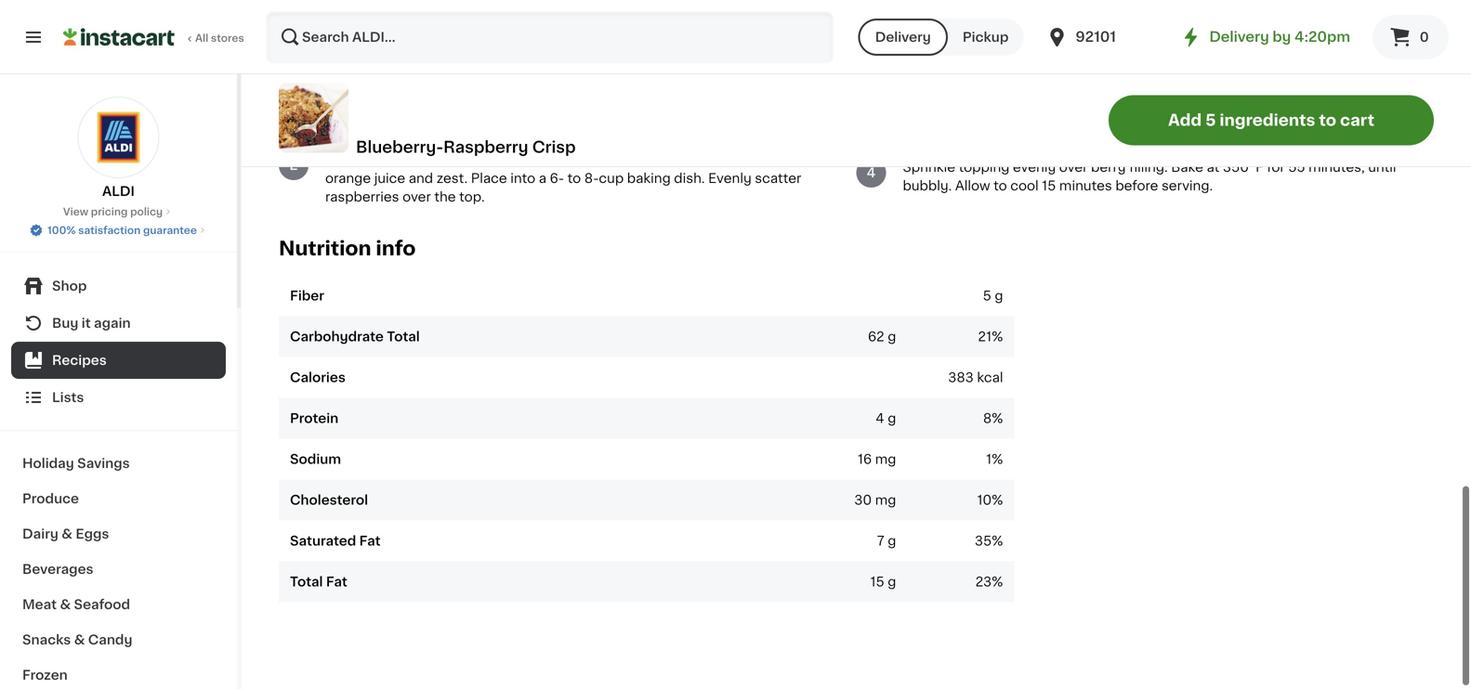 Task type: vqa. For each thing, say whether or not it's contained in the screenshot.
blueberries, on the left of the page
yes



Task type: locate. For each thing, give the bounding box(es) containing it.
1 vertical spatial 1
[[986, 453, 992, 466]]

sprinkle
[[903, 161, 955, 174]]

& right meat
[[60, 598, 71, 612]]

in another large bowl, whisk together flour, brown sugar and cinnamon. cut in butter until crumbly. stir in oats and pecans.
[[903, 109, 1403, 140]]

0 vertical spatial large
[[972, 109, 1005, 122]]

1 horizontal spatial large
[[972, 109, 1005, 122]]

1 horizontal spatial 15
[[1042, 179, 1056, 192]]

snacks
[[22, 634, 71, 647]]

meat & seafood link
[[11, 587, 226, 623]]

g up 16 mg
[[888, 412, 896, 425]]

7
[[877, 535, 884, 548]]

0 horizontal spatial brown
[[666, 153, 706, 166]]

bowl,
[[1008, 109, 1043, 122], [376, 153, 411, 166]]

1 vertical spatial 4
[[876, 412, 884, 425]]

the
[[434, 190, 456, 203]]

15 inside sprinkle topping evenly over berry filling. bake at 350°f for 55 minutes, until bubbly. allow to cool 15 minutes before serving.
[[1042, 179, 1056, 192]]

to right 6- on the left top of the page
[[567, 172, 581, 185]]

instructions
[[279, 55, 404, 75]]

blueberry-raspberry crisp
[[356, 139, 576, 155]]

1 vertical spatial flour,
[[752, 153, 785, 166]]

1 horizontal spatial bowl,
[[1008, 109, 1043, 122]]

2 vertical spatial and
[[409, 172, 433, 185]]

mg right 30
[[875, 494, 896, 507]]

1 horizontal spatial in
[[903, 109, 915, 122]]

into
[[510, 172, 535, 185]]

fat down saturated fat
[[326, 576, 347, 589]]

in inside in another large bowl, whisk together flour, brown sugar and cinnamon. cut in butter until crumbly. stir in oats and pecans.
[[903, 109, 915, 122]]

0 horizontal spatial large
[[341, 153, 373, 166]]

1 horizontal spatial fat
[[359, 535, 381, 548]]

1 vertical spatial mg
[[875, 494, 896, 507]]

0 horizontal spatial together
[[441, 153, 498, 166]]

zest.
[[437, 172, 468, 185]]

g for 4 g
[[888, 412, 896, 425]]

1 horizontal spatial over
[[1059, 161, 1088, 174]]

over left the
[[402, 190, 431, 203]]

& for dairy
[[62, 528, 72, 541]]

flour, up "pecans."
[[1146, 109, 1179, 122]]

1 up 2
[[291, 114, 296, 127]]

to
[[395, 109, 409, 122], [1319, 112, 1336, 128], [567, 172, 581, 185], [994, 179, 1007, 192]]

Search field
[[268, 13, 832, 61]]

1 vertical spatial together
[[441, 153, 498, 166]]

filling.
[[1129, 161, 1168, 174]]

dairy & eggs link
[[11, 517, 226, 552]]

brown inside in large bowl, mix together blueberries, 1/2 cup light-brown sugar, flour, orange juice and zest. place into a 6- to 8-cup baking dish. evenly scatter raspberries over the top.
[[666, 153, 706, 166]]

1 vertical spatial in
[[325, 153, 337, 166]]

23 %
[[975, 576, 1003, 589]]

1 horizontal spatial in
[[1392, 109, 1403, 122]]

g right 7
[[888, 535, 896, 548]]

383
[[948, 371, 974, 384]]

large up crumbly.
[[972, 109, 1005, 122]]

% for 1
[[992, 453, 1003, 466]]

1 horizontal spatial flour,
[[1146, 109, 1179, 122]]

0 horizontal spatial in
[[1064, 127, 1076, 140]]

0 vertical spatial cup
[[603, 153, 628, 166]]

& left candy
[[74, 634, 85, 647]]

0 vertical spatial in
[[903, 109, 915, 122]]

0 horizontal spatial fat
[[326, 576, 347, 589]]

5
[[1205, 112, 1216, 128], [983, 290, 991, 303]]

0 vertical spatial fat
[[359, 535, 381, 548]]

delivery inside delivery by 4:20pm link
[[1209, 30, 1269, 44]]

1 vertical spatial brown
[[666, 153, 706, 166]]

large up orange
[[341, 153, 373, 166]]

brown up dish.
[[666, 153, 706, 166]]

1 for 1
[[291, 114, 296, 127]]

meat
[[22, 598, 57, 612]]

candy
[[88, 634, 132, 647]]

% down the 35 %
[[992, 576, 1003, 589]]

in up orange
[[325, 153, 337, 166]]

1 horizontal spatial and
[[1111, 127, 1135, 140]]

0 vertical spatial &
[[62, 528, 72, 541]]

brown left the sugar
[[1182, 109, 1223, 122]]

1 up 10 %
[[986, 453, 992, 466]]

3 % from the top
[[992, 453, 1003, 466]]

15
[[1042, 179, 1056, 192], [870, 576, 884, 589]]

again
[[94, 317, 131, 330]]

30 mg
[[854, 494, 896, 507]]

fiber
[[290, 290, 324, 303]]

delivery
[[1209, 30, 1269, 44], [875, 31, 931, 44]]

10
[[977, 494, 992, 507]]

1 vertical spatial and
[[1111, 127, 1135, 140]]

total right carbohydrate on the left of the page
[[387, 331, 420, 344]]

1 vertical spatial &
[[60, 598, 71, 612]]

1 % from the top
[[992, 331, 1003, 344]]

None search field
[[266, 11, 834, 63]]

lists link
[[11, 379, 226, 416]]

1 vertical spatial bowl,
[[376, 153, 411, 166]]

flour, inside in large bowl, mix together blueberries, 1/2 cup light-brown sugar, flour, orange juice and zest. place into a 6- to 8-cup baking dish. evenly scatter raspberries over the top.
[[752, 153, 785, 166]]

15 down 7
[[870, 576, 884, 589]]

bowl, up crumbly.
[[1008, 109, 1043, 122]]

16
[[858, 453, 872, 466]]

1 horizontal spatial 5
[[1205, 112, 1216, 128]]

and inside in large bowl, mix together blueberries, 1/2 cup light-brown sugar, flour, orange juice and zest. place into a 6- to 8-cup baking dish. evenly scatter raspberries over the top.
[[409, 172, 433, 185]]

berry
[[1091, 161, 1126, 174]]

heat
[[325, 109, 357, 122]]

add
[[1168, 112, 1202, 128]]

mix
[[414, 153, 438, 166]]

0 horizontal spatial 5
[[983, 290, 991, 303]]

calories
[[290, 371, 346, 384]]

delivery by 4:20pm link
[[1180, 26, 1350, 48]]

frozen link
[[11, 658, 226, 690]]

carbohydrate total
[[290, 331, 420, 344]]

0 vertical spatial brown
[[1182, 109, 1223, 122]]

0 horizontal spatial delivery
[[875, 31, 931, 44]]

lists
[[52, 391, 84, 404]]

4 left bubbly.
[[867, 166, 876, 179]]

8
[[983, 412, 992, 425]]

g down the 7 g
[[888, 576, 896, 589]]

0 horizontal spatial over
[[402, 190, 431, 203]]

baking
[[627, 172, 671, 185]]

0 horizontal spatial 15
[[870, 576, 884, 589]]

until down "another"
[[946, 127, 975, 140]]

1 horizontal spatial brown
[[1182, 109, 1223, 122]]

fat right saturated
[[359, 535, 381, 548]]

top.
[[459, 190, 485, 203]]

cup down 1/2
[[599, 172, 624, 185]]

savings
[[77, 457, 130, 470]]

delivery left pickup
[[875, 31, 931, 44]]

1 horizontal spatial 1
[[986, 453, 992, 466]]

0
[[1420, 31, 1429, 44]]

1 vertical spatial fat
[[326, 576, 347, 589]]

another
[[918, 109, 969, 122]]

mg right 16
[[875, 453, 896, 466]]

in up butter on the top right of the page
[[903, 109, 915, 122]]

and down mix
[[409, 172, 433, 185]]

15 down evenly
[[1042, 179, 1056, 192]]

in large bowl, mix together blueberries, 1/2 cup light-brown sugar, flour, orange juice and zest. place into a 6- to 8-cup baking dish. evenly scatter raspberries over the top.
[[325, 153, 801, 203]]

0 vertical spatial 15
[[1042, 179, 1056, 192]]

0 vertical spatial mg
[[875, 453, 896, 466]]

0 vertical spatial 1
[[291, 114, 296, 127]]

nutrition info
[[279, 239, 416, 258]]

5 right the add
[[1205, 112, 1216, 128]]

4 for 4 g
[[876, 412, 884, 425]]

crisp
[[532, 139, 576, 155]]

% up 1 %
[[992, 412, 1003, 425]]

g for 62 g
[[888, 331, 896, 344]]

0 horizontal spatial total
[[290, 576, 323, 589]]

and right oats
[[1111, 127, 1135, 140]]

over up minutes
[[1059, 161, 1088, 174]]

4
[[867, 166, 876, 179], [876, 412, 884, 425]]

0 horizontal spatial until
[[946, 127, 975, 140]]

in down whisk
[[1064, 127, 1076, 140]]

buy it again
[[52, 317, 131, 330]]

1 vertical spatial total
[[290, 576, 323, 589]]

1 vertical spatial over
[[402, 190, 431, 203]]

0 button
[[1373, 15, 1449, 59]]

1 mg from the top
[[875, 453, 896, 466]]

to inside in large bowl, mix together blueberries, 1/2 cup light-brown sugar, flour, orange juice and zest. place into a 6- to 8-cup baking dish. evenly scatter raspberries over the top.
[[567, 172, 581, 185]]

stores
[[211, 33, 244, 43]]

0 vertical spatial 5
[[1205, 112, 1216, 128]]

% for 21
[[992, 331, 1003, 344]]

0 horizontal spatial bowl,
[[376, 153, 411, 166]]

flour, up scatter
[[752, 153, 785, 166]]

over inside sprinkle topping evenly over berry filling. bake at 350°f for 55 minutes, until bubbly. allow to cool 15 minutes before serving.
[[1059, 161, 1088, 174]]

0 horizontal spatial and
[[409, 172, 433, 185]]

0 vertical spatial total
[[387, 331, 420, 344]]

0 vertical spatial and
[[1266, 109, 1290, 122]]

fat
[[359, 535, 381, 548], [326, 576, 347, 589]]

1 vertical spatial large
[[341, 153, 373, 166]]

% down 1 %
[[992, 494, 1003, 507]]

together up zest.
[[441, 153, 498, 166]]

0 horizontal spatial flour,
[[752, 153, 785, 166]]

0 vertical spatial in
[[1392, 109, 1403, 122]]

delivery inside delivery button
[[875, 31, 931, 44]]

& for snacks
[[74, 634, 85, 647]]

2 vertical spatial &
[[74, 634, 85, 647]]

cup right 1/2
[[603, 153, 628, 166]]

0 horizontal spatial in
[[325, 153, 337, 166]]

2 horizontal spatial and
[[1266, 109, 1290, 122]]

1 horizontal spatial delivery
[[1209, 30, 1269, 44]]

blueberries,
[[501, 153, 578, 166]]

before
[[1116, 179, 1158, 192]]

62
[[868, 331, 884, 344]]

% down 5 g
[[992, 331, 1003, 344]]

% for 35
[[992, 535, 1003, 548]]

saturated fat
[[290, 535, 381, 548]]

4 % from the top
[[992, 494, 1003, 507]]

in inside in large bowl, mix together blueberries, 1/2 cup light-brown sugar, flour, orange juice and zest. place into a 6- to 8-cup baking dish. evenly scatter raspberries over the top.
[[325, 153, 337, 166]]

bowl, up "juice"
[[376, 153, 411, 166]]

to inside sprinkle topping evenly over berry filling. bake at 350°f for 55 minutes, until bubbly. allow to cool 15 minutes before serving.
[[994, 179, 1007, 192]]

1 horizontal spatial until
[[1368, 161, 1396, 174]]

g right 62
[[888, 331, 896, 344]]

5 % from the top
[[992, 535, 1003, 548]]

% down 10 %
[[992, 535, 1003, 548]]

produce link
[[11, 481, 226, 517]]

2 % from the top
[[992, 412, 1003, 425]]

% down 8 %
[[992, 453, 1003, 466]]

minutes,
[[1309, 161, 1365, 174]]

0 vertical spatial flour,
[[1146, 109, 1179, 122]]

large inside in large bowl, mix together blueberries, 1/2 cup light-brown sugar, flour, orange juice and zest. place into a 6- to 8-cup baking dish. evenly scatter raspberries over the top.
[[341, 153, 373, 166]]

2 mg from the top
[[875, 494, 896, 507]]

1 vertical spatial until
[[1368, 161, 1396, 174]]

until right minutes, at right
[[1368, 161, 1396, 174]]

1 horizontal spatial together
[[1086, 109, 1143, 122]]

instacart logo image
[[63, 26, 175, 48]]

fat for total fat
[[326, 576, 347, 589]]

evenly
[[708, 172, 752, 185]]

sugar
[[1226, 109, 1262, 122]]

0 vertical spatial together
[[1086, 109, 1143, 122]]

& for meat
[[60, 598, 71, 612]]

&
[[62, 528, 72, 541], [60, 598, 71, 612], [74, 634, 85, 647]]

evenly
[[1013, 161, 1056, 174]]

delivery by 4:20pm
[[1209, 30, 1350, 44]]

mg for 16 mg
[[875, 453, 896, 466]]

g up 21 %
[[995, 290, 1003, 303]]

4 up 16 mg
[[876, 412, 884, 425]]

and right the sugar
[[1266, 109, 1290, 122]]

fat for saturated fat
[[359, 535, 381, 548]]

0 vertical spatial over
[[1059, 161, 1088, 174]]

together up oats
[[1086, 109, 1143, 122]]

cool
[[1010, 179, 1039, 192]]

& left eggs
[[62, 528, 72, 541]]

1 vertical spatial 5
[[983, 290, 991, 303]]

to left cart
[[1319, 112, 1336, 128]]

until inside in another large bowl, whisk together flour, brown sugar and cinnamon. cut in butter until crumbly. stir in oats and pecans.
[[946, 127, 975, 140]]

delivery for delivery
[[875, 31, 931, 44]]

% for 23
[[992, 576, 1003, 589]]

0 vertical spatial bowl,
[[1008, 109, 1043, 122]]

total down saturated
[[290, 576, 323, 589]]

g for 5 g
[[995, 290, 1003, 303]]

21 %
[[978, 331, 1003, 344]]

0 horizontal spatial 1
[[291, 114, 296, 127]]

delivery left by
[[1209, 30, 1269, 44]]

in right cut
[[1392, 109, 1403, 122]]

to left cool
[[994, 179, 1007, 192]]

5 up 21
[[983, 290, 991, 303]]

6 % from the top
[[992, 576, 1003, 589]]

0 vertical spatial 4
[[867, 166, 876, 179]]

0 vertical spatial until
[[946, 127, 975, 140]]

total
[[387, 331, 420, 344], [290, 576, 323, 589]]



Task type: describe. For each thing, give the bounding box(es) containing it.
1 horizontal spatial total
[[387, 331, 420, 344]]

beverages link
[[11, 552, 226, 587]]

delivery button
[[858, 19, 948, 56]]

carbohydrate
[[290, 331, 384, 344]]

g for 7 g
[[888, 535, 896, 548]]

to right oven
[[395, 109, 409, 122]]

place
[[471, 172, 507, 185]]

55
[[1288, 161, 1305, 174]]

protein
[[290, 412, 339, 425]]

view pricing policy link
[[63, 204, 174, 219]]

1 vertical spatial 15
[[870, 576, 884, 589]]

aldi
[[102, 185, 135, 198]]

1 vertical spatial in
[[1064, 127, 1076, 140]]

62 g
[[868, 331, 896, 344]]

mg for 30 mg
[[875, 494, 896, 507]]

for
[[1267, 161, 1285, 174]]

5 inside button
[[1205, 112, 1216, 128]]

delivery for delivery by 4:20pm
[[1209, 30, 1269, 44]]

a
[[539, 172, 546, 185]]

2
[[290, 159, 298, 172]]

saturated
[[290, 535, 356, 548]]

view
[[63, 207, 88, 217]]

large inside in another large bowl, whisk together flour, brown sugar and cinnamon. cut in butter until crumbly. stir in oats and pecans.
[[972, 109, 1005, 122]]

ingredients
[[1220, 112, 1315, 128]]

dairy & eggs
[[22, 528, 109, 541]]

cholesterol
[[290, 494, 368, 507]]

pecans.
[[1139, 127, 1190, 140]]

heat oven to 350°f.
[[325, 109, 455, 122]]

pricing
[[91, 207, 128, 217]]

to inside add 5 ingredients to cart button
[[1319, 112, 1336, 128]]

allow
[[955, 179, 990, 192]]

oats
[[1079, 127, 1107, 140]]

350°f.
[[412, 109, 455, 122]]

92101
[[1076, 30, 1116, 44]]

sodium
[[290, 453, 341, 466]]

10 %
[[977, 494, 1003, 507]]

in for in another large bowl, whisk together flour, brown sugar and cinnamon. cut in butter until crumbly. stir in oats and pecans.
[[903, 109, 915, 122]]

all
[[195, 33, 208, 43]]

bake
[[1171, 161, 1203, 174]]

seafood
[[74, 598, 130, 612]]

raspberries
[[325, 190, 399, 203]]

5 g
[[983, 290, 1003, 303]]

4:20pm
[[1295, 30, 1350, 44]]

frozen
[[22, 669, 68, 682]]

oven
[[360, 109, 392, 122]]

together inside in another large bowl, whisk together flour, brown sugar and cinnamon. cut in butter until crumbly. stir in oats and pecans.
[[1086, 109, 1143, 122]]

g for 15 g
[[888, 576, 896, 589]]

21
[[978, 331, 992, 344]]

35 %
[[975, 535, 1003, 548]]

all stores link
[[63, 11, 245, 63]]

info
[[376, 239, 416, 258]]

blueberry-
[[356, 139, 443, 155]]

brown inside in another large bowl, whisk together flour, brown sugar and cinnamon. cut in butter until crumbly. stir in oats and pecans.
[[1182, 109, 1223, 122]]

bowl, inside in large bowl, mix together blueberries, 1/2 cup light-brown sugar, flour, orange juice and zest. place into a 6- to 8-cup baking dish. evenly scatter raspberries over the top.
[[376, 153, 411, 166]]

dairy
[[22, 528, 58, 541]]

holiday savings link
[[11, 446, 226, 481]]

view pricing policy
[[63, 207, 163, 217]]

bowl, inside in another large bowl, whisk together flour, brown sugar and cinnamon. cut in butter until crumbly. stir in oats and pecans.
[[1008, 109, 1043, 122]]

over inside in large bowl, mix together blueberries, 1/2 cup light-brown sugar, flour, orange juice and zest. place into a 6- to 8-cup baking dish. evenly scatter raspberries over the top.
[[402, 190, 431, 203]]

1 vertical spatial cup
[[599, 172, 624, 185]]

holiday savings
[[22, 457, 130, 470]]

4 for 4
[[867, 166, 876, 179]]

shop link
[[11, 268, 226, 305]]

meat & seafood
[[22, 598, 130, 612]]

eggs
[[76, 528, 109, 541]]

snacks & candy
[[22, 634, 132, 647]]

whisk
[[1046, 109, 1083, 122]]

% for 8
[[992, 412, 1003, 425]]

aldi link
[[78, 97, 159, 201]]

service type group
[[858, 19, 1024, 56]]

cut
[[1365, 109, 1388, 122]]

nutrition
[[279, 239, 371, 258]]

% for 10
[[992, 494, 1003, 507]]

flour, inside in another large bowl, whisk together flour, brown sugar and cinnamon. cut in butter until crumbly. stir in oats and pecans.
[[1146, 109, 1179, 122]]

crumbly.
[[978, 127, 1035, 140]]

holiday
[[22, 457, 74, 470]]

light-
[[631, 153, 666, 166]]

juice
[[374, 172, 405, 185]]

guarantee
[[143, 225, 197, 236]]

cinnamon.
[[1294, 109, 1361, 122]]

30
[[854, 494, 872, 507]]

383 kcal
[[948, 371, 1003, 384]]

sprinkle topping evenly over berry filling. bake at 350°f for 55 minutes, until bubbly. allow to cool 15 minutes before serving.
[[903, 161, 1396, 192]]

6-
[[550, 172, 564, 185]]

total fat
[[290, 576, 347, 589]]

7 g
[[877, 535, 896, 548]]

35
[[975, 535, 992, 548]]

1 %
[[986, 453, 1003, 466]]

in for in large bowl, mix together blueberries, 1/2 cup light-brown sugar, flour, orange juice and zest. place into a 6- to 8-cup baking dish. evenly scatter raspberries over the top.
[[325, 153, 337, 166]]

1 for 1 %
[[986, 453, 992, 466]]

100% satisfaction guarantee button
[[29, 219, 208, 238]]

scatter
[[755, 172, 801, 185]]

raspberry
[[443, 139, 528, 155]]

recipes
[[52, 354, 107, 367]]

together inside in large bowl, mix together blueberries, 1/2 cup light-brown sugar, flour, orange juice and zest. place into a 6- to 8-cup baking dish. evenly scatter raspberries over the top.
[[441, 153, 498, 166]]

orange
[[325, 172, 371, 185]]

aldi logo image
[[78, 97, 159, 178]]

100% satisfaction guarantee
[[47, 225, 197, 236]]

snacks & candy link
[[11, 623, 226, 658]]

1/2
[[581, 153, 600, 166]]

until inside sprinkle topping evenly over berry filling. bake at 350°f for 55 minutes, until bubbly. allow to cool 15 minutes before serving.
[[1368, 161, 1396, 174]]

by
[[1273, 30, 1291, 44]]

pickup
[[963, 31, 1009, 44]]

recipes link
[[11, 342, 226, 379]]



